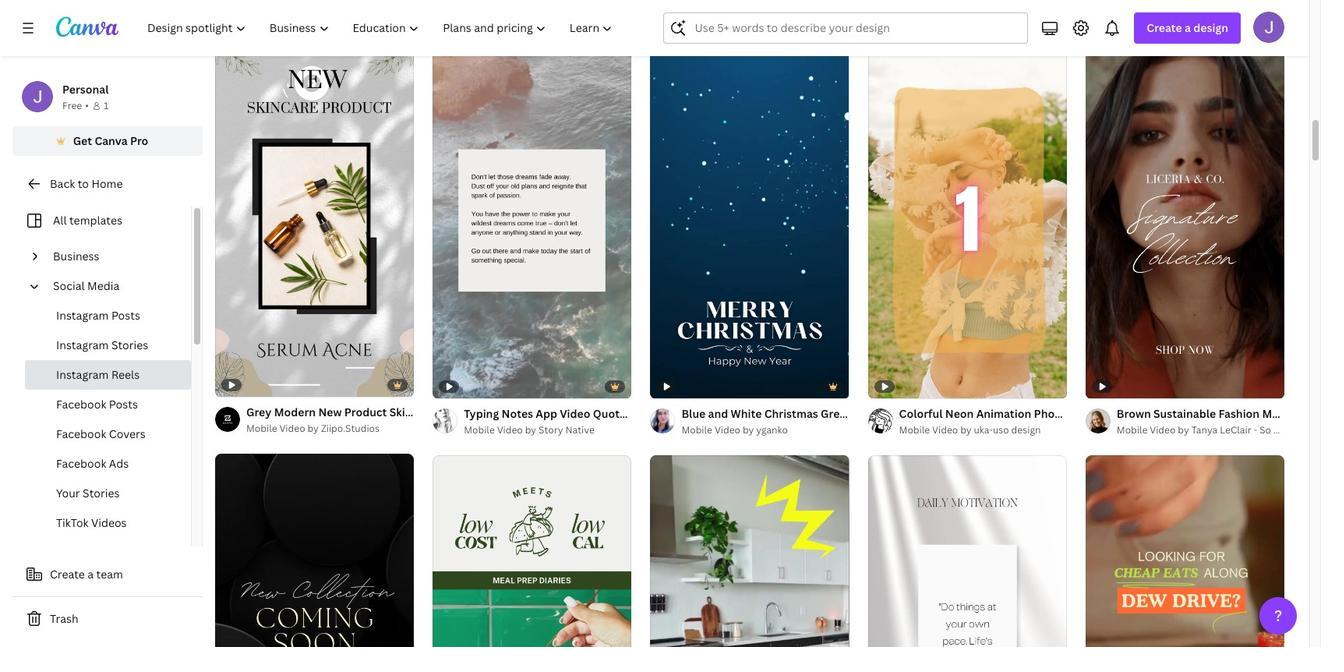 Task type: locate. For each thing, give the bounding box(es) containing it.
ziipo.studios
[[321, 422, 380, 435]]

0 vertical spatial stories
[[111, 338, 148, 352]]

create inside button
[[50, 567, 85, 582]]

instagram up instagram reels
[[56, 338, 109, 352]]

instagram right "quote"
[[629, 406, 682, 421]]

1 horizontal spatial a
[[1185, 20, 1191, 35]]

reel inside typing notes app video quote instagram reel mobile video by story native
[[685, 406, 708, 421]]

stories up reels
[[111, 338, 148, 352]]

instagram inside typing notes app video quote instagram reel mobile video by story native
[[629, 406, 682, 421]]

trash link
[[12, 603, 203, 635]]

video inside 'link'
[[933, 11, 958, 24]]

video inside "link"
[[933, 423, 958, 436]]

modern
[[274, 404, 316, 419]]

instagram reels
[[56, 367, 140, 382]]

all templates link
[[22, 206, 182, 235]]

anna
[[974, 11, 997, 24]]

1 horizontal spatial create
[[1147, 20, 1183, 35]]

app
[[536, 406, 558, 421]]

posts down social media link at top
[[111, 308, 140, 323]]

facebook up facebook ads
[[56, 426, 106, 441]]

by inside 'link'
[[961, 11, 972, 24]]

instagram posts
[[56, 308, 140, 323]]

1 vertical spatial design
[[1012, 423, 1041, 436]]

by inside typing notes app video quote instagram reel mobile video by story native
[[525, 423, 537, 436]]

brown sustainable fashion mobile vide mobile video by tanya leclair - so swell studi
[[1117, 406, 1322, 436]]

team
[[96, 567, 123, 582]]

a inside button
[[88, 567, 94, 582]]

create left team
[[50, 567, 85, 582]]

Search search field
[[695, 13, 1019, 43]]

-
[[1254, 423, 1258, 436]]

a inside dropdown button
[[1185, 20, 1191, 35]]

reel inside the blue and white christmas greetings instagram reel mobile video by yganko
[[931, 406, 954, 421]]

2 facebook from the top
[[56, 426, 106, 441]]

2 mobile video by yganko link from the top
[[682, 422, 850, 438]]

instagram
[[56, 308, 109, 323], [56, 338, 109, 352], [56, 367, 109, 382], [629, 406, 682, 421], [875, 406, 928, 421]]

get canva pro button
[[12, 126, 203, 156]]

0 vertical spatial yganko
[[757, 13, 788, 26]]

instagram posts link
[[25, 301, 191, 331]]

notes
[[502, 406, 533, 421]]

1 vertical spatial yganko
[[757, 423, 788, 436]]

video inside brown sustainable fashion mobile vide mobile video by tanya leclair - so swell studi
[[1150, 423, 1176, 436]]

yganko
[[757, 13, 788, 26], [757, 423, 788, 436]]

video
[[280, 11, 305, 24], [497, 11, 523, 24], [933, 11, 958, 24], [1150, 11, 1176, 24], [715, 13, 741, 26], [477, 404, 507, 419], [560, 406, 591, 421], [280, 422, 305, 435], [497, 423, 523, 436], [715, 423, 741, 436], [933, 423, 958, 436], [1150, 423, 1176, 436]]

mobile video by fish studio link
[[464, 10, 632, 26]]

0 horizontal spatial create
[[50, 567, 85, 582]]

instagram up the facebook posts
[[56, 367, 109, 382]]

reel
[[685, 406, 708, 421], [931, 406, 954, 421]]

home
[[92, 176, 123, 191]]

a left team
[[88, 567, 94, 582]]

by inside "link"
[[961, 423, 972, 436]]

business link
[[47, 242, 182, 271]]

0 horizontal spatial design
[[1012, 423, 1041, 436]]

create a design
[[1147, 20, 1229, 35]]

mobile video by fish studio
[[464, 11, 597, 24]]

1 facebook from the top
[[56, 397, 106, 412]]

1 horizontal spatial design
[[1194, 20, 1229, 35]]

mobile video by letteringbynica
[[1117, 11, 1263, 24]]

posts
[[111, 308, 140, 323], [109, 397, 138, 412]]

0 vertical spatial design
[[1194, 20, 1229, 35]]

a for design
[[1185, 20, 1191, 35]]

posts down reels
[[109, 397, 138, 412]]

facebook down instagram reels
[[56, 397, 106, 412]]

1 vertical spatial create
[[50, 567, 85, 582]]

stories for instagram stories
[[111, 338, 148, 352]]

0 horizontal spatial reel
[[685, 406, 708, 421]]

1 horizontal spatial reel
[[931, 406, 954, 421]]

reel left and
[[685, 406, 708, 421]]

studio
[[562, 11, 597, 24]]

mobile video by yganko
[[682, 13, 788, 26]]

3 facebook from the top
[[56, 456, 106, 471]]

0 vertical spatial posts
[[111, 308, 140, 323]]

1 vertical spatial posts
[[109, 397, 138, 412]]

product
[[344, 404, 387, 419]]

mobile inside mobile video by anna creator 'link'
[[899, 11, 930, 24]]

new
[[318, 404, 342, 419]]

mobile inside typing notes app video quote instagram reel mobile video by story native
[[464, 423, 495, 436]]

facebook
[[56, 397, 106, 412], [56, 426, 106, 441], [56, 456, 106, 471]]

create
[[1147, 20, 1183, 35], [50, 567, 85, 582]]

mobile video by story native link
[[464, 422, 632, 438]]

2 vertical spatial facebook
[[56, 456, 106, 471]]

a left letteringbynica
[[1185, 20, 1191, 35]]

0 vertical spatial create
[[1147, 20, 1183, 35]]

2 reel from the left
[[931, 406, 954, 421]]

facebook for facebook posts
[[56, 397, 106, 412]]

letteringbynica
[[1192, 11, 1263, 24]]

stories down facebook ads link
[[83, 486, 120, 501]]

reel up the mobile video by uka-uso design
[[931, 406, 954, 421]]

stories for your stories
[[83, 486, 120, 501]]

facebook ads
[[56, 456, 129, 471]]

tanya
[[1192, 423, 1218, 436]]

get canva pro
[[73, 133, 148, 148]]

mobile video by anna creator link
[[899, 10, 1067, 26]]

0 vertical spatial a
[[1185, 20, 1191, 35]]

1 vertical spatial mobile video by yganko link
[[682, 422, 850, 438]]

1 vertical spatial facebook
[[56, 426, 106, 441]]

leclair
[[1220, 423, 1252, 436]]

mobile video by uka-uso design link
[[899, 422, 1067, 438]]

swell
[[1274, 423, 1298, 436]]

mobile inside mobile video by hop link
[[246, 11, 277, 24]]

posts for facebook posts
[[109, 397, 138, 412]]

2 yganko from the top
[[757, 423, 788, 436]]

mobile video by hop
[[246, 11, 340, 24]]

instagram inside the blue and white christmas greetings instagram reel mobile video by yganko
[[875, 406, 928, 421]]

1 reel from the left
[[685, 406, 708, 421]]

create for create a design
[[1147, 20, 1183, 35]]

0 vertical spatial mobile video by yganko link
[[682, 12, 850, 27]]

None search field
[[664, 12, 1029, 44]]

grey
[[246, 404, 272, 419]]

instagram right greetings
[[875, 406, 928, 421]]

create inside dropdown button
[[1147, 20, 1183, 35]]

hop
[[321, 11, 340, 24]]

mobile
[[246, 11, 277, 24], [464, 11, 495, 24], [899, 11, 930, 24], [1117, 11, 1148, 24], [682, 13, 713, 26], [438, 404, 474, 419], [1263, 406, 1299, 421], [246, 422, 277, 435], [464, 423, 495, 436], [682, 423, 713, 436], [899, 423, 930, 436], [1117, 423, 1148, 436]]

design inside "link"
[[1012, 423, 1041, 436]]

facebook inside 'link'
[[56, 426, 106, 441]]

1 mobile video by yganko link from the top
[[682, 12, 850, 27]]

mobile video by hop link
[[246, 10, 414, 26]]

by
[[308, 11, 319, 24], [525, 11, 537, 24], [961, 11, 972, 24], [1178, 11, 1190, 24], [743, 13, 754, 26], [308, 422, 319, 435], [525, 423, 537, 436], [743, 423, 754, 436], [961, 423, 972, 436], [1178, 423, 1190, 436]]

1 vertical spatial a
[[88, 567, 94, 582]]

native
[[566, 423, 595, 436]]

skincare
[[390, 404, 435, 419]]

trash
[[50, 611, 78, 626]]

mobile inside mobile video by fish studio link
[[464, 11, 495, 24]]

1 vertical spatial stories
[[83, 486, 120, 501]]

facebook up your stories
[[56, 456, 106, 471]]

back
[[50, 176, 75, 191]]

back to home
[[50, 176, 123, 191]]

mobile video by letteringbynica link
[[1117, 10, 1285, 26]]

posts for instagram posts
[[111, 308, 140, 323]]

uso
[[993, 423, 1009, 436]]

mobile inside the blue and white christmas greetings instagram reel mobile video by yganko
[[682, 423, 713, 436]]

0 horizontal spatial a
[[88, 567, 94, 582]]

typing notes app video quote instagram reel link
[[464, 405, 708, 422]]

0 vertical spatial facebook
[[56, 397, 106, 412]]

create left letteringbynica
[[1147, 20, 1183, 35]]

mobile inside "mobile video by uka-uso design" "link"
[[899, 423, 930, 436]]

instagram down social media
[[56, 308, 109, 323]]

typing notes app video quote instagram reel mobile video by story native
[[464, 406, 708, 436]]

personal
[[62, 82, 109, 97]]

brown sustainable fashion mobile vide link
[[1117, 405, 1322, 422]]



Task type: describe. For each thing, give the bounding box(es) containing it.
white
[[731, 406, 762, 421]]

mobile video by uka-uso design
[[899, 423, 1041, 436]]

videos
[[91, 515, 127, 530]]

instagram for instagram reels
[[56, 367, 109, 382]]

pro
[[130, 133, 148, 148]]

creator
[[1000, 11, 1034, 24]]

all
[[53, 213, 67, 228]]

social media
[[53, 278, 120, 293]]

reel for typing notes app video quote instagram reel
[[685, 406, 708, 421]]

grey modern new product skincare mobile video mobile video by ziipo.studios
[[246, 404, 507, 435]]

and
[[708, 406, 728, 421]]

create for create a team
[[50, 567, 85, 582]]

ads
[[109, 456, 129, 471]]

reel for blue and white christmas greetings instagram reel
[[931, 406, 954, 421]]

media
[[87, 278, 120, 293]]

•
[[85, 99, 89, 112]]

free •
[[62, 99, 89, 112]]

templates
[[69, 213, 122, 228]]

instagram for instagram posts
[[56, 308, 109, 323]]

tiktok videos
[[56, 515, 127, 530]]

by inside the blue and white christmas greetings instagram reel mobile video by yganko
[[743, 423, 754, 436]]

sustainable
[[1154, 406, 1216, 421]]

blue and white christmas greetings instagram reel link
[[682, 405, 954, 422]]

typing
[[464, 406, 499, 421]]

mobile video by tanya leclair - so swell studi link
[[1117, 422, 1322, 438]]

social media link
[[47, 271, 182, 301]]

mobile video by anna creator
[[899, 11, 1034, 24]]

get
[[73, 133, 92, 148]]

quote
[[593, 406, 626, 421]]

fashion
[[1219, 406, 1260, 421]]

facebook posts
[[56, 397, 138, 412]]

your
[[56, 486, 80, 501]]

story
[[539, 423, 563, 436]]

blue
[[682, 406, 706, 421]]

brown
[[1117, 406, 1151, 421]]

facebook for facebook ads
[[56, 456, 106, 471]]

social
[[53, 278, 85, 293]]

a for team
[[88, 567, 94, 582]]

tiktok videos link
[[25, 508, 191, 538]]

instagram for instagram stories
[[56, 338, 109, 352]]

design inside dropdown button
[[1194, 20, 1229, 35]]

christmas
[[765, 406, 819, 421]]

back to home link
[[12, 168, 203, 200]]

free
[[62, 99, 82, 112]]

covers
[[109, 426, 146, 441]]

mobile video by ziipo.studios link
[[246, 421, 414, 436]]

all templates
[[53, 213, 122, 228]]

jacob simon image
[[1254, 12, 1285, 43]]

yganko inside the blue and white christmas greetings instagram reel mobile video by yganko
[[757, 423, 788, 436]]

to
[[78, 176, 89, 191]]

so
[[1260, 423, 1272, 436]]

blue and white christmas greetings instagram reel mobile video by yganko
[[682, 406, 954, 436]]

1 yganko from the top
[[757, 13, 788, 26]]

facebook covers
[[56, 426, 146, 441]]

by inside brown sustainable fashion mobile vide mobile video by tanya leclair - so swell studi
[[1178, 423, 1190, 436]]

studi
[[1300, 423, 1322, 436]]

greetings
[[821, 406, 872, 421]]

tiktok
[[56, 515, 89, 530]]

your stories
[[56, 486, 120, 501]]

business
[[53, 249, 99, 264]]

facebook covers link
[[25, 419, 191, 449]]

facebook ads link
[[25, 449, 191, 479]]

mobile inside mobile video by letteringbynica link
[[1117, 11, 1148, 24]]

1
[[104, 99, 109, 112]]

facebook posts link
[[25, 390, 191, 419]]

uka-
[[974, 423, 993, 436]]

create a team button
[[12, 559, 203, 590]]

fish
[[539, 11, 560, 24]]

create a team
[[50, 567, 123, 582]]

instagram stories
[[56, 338, 148, 352]]

video inside the blue and white christmas greetings instagram reel mobile video by yganko
[[715, 423, 741, 436]]

reels
[[111, 367, 140, 382]]

canva
[[95, 133, 128, 148]]

by inside grey modern new product skincare mobile video mobile video by ziipo.studios
[[308, 422, 319, 435]]

vide
[[1302, 406, 1322, 421]]

facebook for facebook covers
[[56, 426, 106, 441]]

your stories link
[[25, 479, 191, 508]]

top level navigation element
[[137, 12, 626, 44]]

create a design button
[[1135, 12, 1241, 44]]

grey modern new product skincare mobile video link
[[246, 404, 507, 421]]

instagram stories link
[[25, 331, 191, 360]]



Task type: vqa. For each thing, say whether or not it's contained in the screenshot.
the is to the right
no



